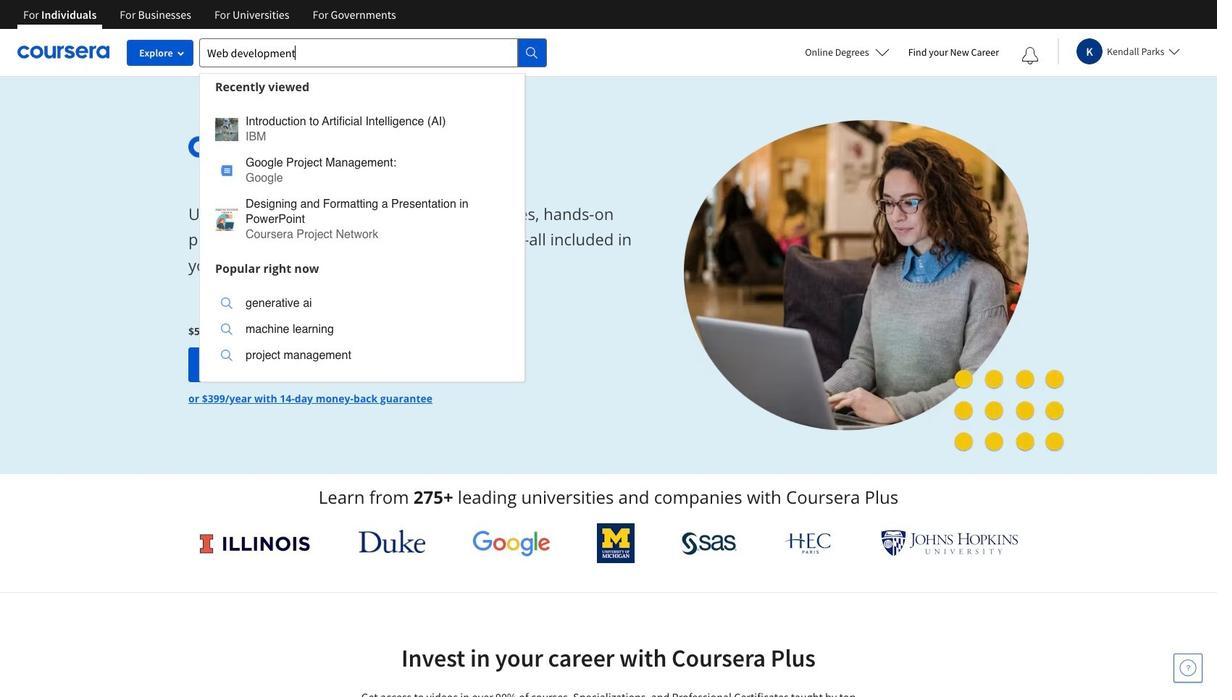 Task type: describe. For each thing, give the bounding box(es) containing it.
coursera image
[[17, 41, 109, 64]]

google image
[[472, 530, 550, 557]]

duke university image
[[358, 530, 425, 554]]

banner navigation
[[12, 0, 408, 29]]

johns hopkins university image
[[881, 530, 1019, 557]]

hec paris image
[[784, 529, 834, 559]]

coursera plus image
[[188, 136, 409, 158]]

university of michigan image
[[597, 524, 635, 564]]

1 list box from the top
[[200, 100, 525, 255]]



Task type: locate. For each thing, give the bounding box(es) containing it.
sas image
[[682, 532, 737, 555]]

0 vertical spatial list box
[[200, 100, 525, 255]]

2 list box from the top
[[200, 282, 525, 382]]

1 vertical spatial list box
[[200, 282, 525, 382]]

What do you want to learn? text field
[[199, 38, 518, 67]]

suggestion image image
[[215, 118, 238, 141], [221, 165, 233, 176], [215, 208, 238, 231], [221, 298, 233, 309], [221, 324, 233, 336], [221, 350, 233, 362]]

list box
[[200, 100, 525, 255], [200, 282, 525, 382]]

None search field
[[199, 38, 547, 382]]

autocomplete results list box
[[199, 73, 525, 382]]

help center image
[[1180, 660, 1197, 678]]

university of illinois at urbana-champaign image
[[199, 532, 312, 555]]



Task type: vqa. For each thing, say whether or not it's contained in the screenshot.
less at the bottom of the page
no



